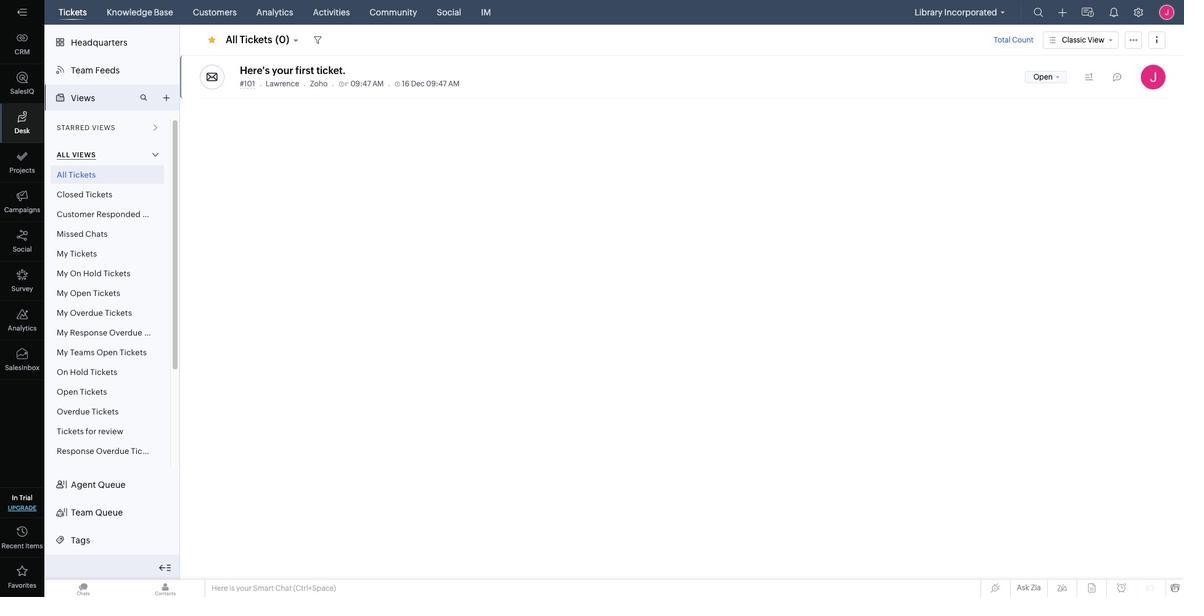 Task type: locate. For each thing, give the bounding box(es) containing it.
social
[[437, 7, 462, 17], [13, 246, 32, 253]]

knowledge base link
[[102, 0, 178, 25]]

activities
[[313, 7, 350, 17]]

0 horizontal spatial analytics link
[[0, 301, 44, 341]]

incorporated
[[945, 7, 998, 17]]

favorites
[[8, 582, 36, 589]]

1 vertical spatial social
[[13, 246, 32, 253]]

1 horizontal spatial analytics link
[[252, 0, 298, 25]]

1 vertical spatial social link
[[0, 222, 44, 262]]

salesinbox link
[[0, 341, 44, 380]]

smart
[[253, 584, 274, 593]]

analytics left activities link
[[257, 7, 293, 17]]

analytics link down survey at the top left of the page
[[0, 301, 44, 341]]

1 horizontal spatial social link
[[432, 0, 467, 25]]

crm
[[15, 48, 30, 56]]

quick actions image
[[1059, 8, 1068, 17]]

tickets
[[59, 7, 87, 17]]

library
[[915, 7, 943, 17]]

in
[[12, 494, 18, 502]]

social link
[[432, 0, 467, 25], [0, 222, 44, 262]]

analytics link
[[252, 0, 298, 25], [0, 301, 44, 341]]

0 vertical spatial analytics link
[[252, 0, 298, 25]]

campaigns link
[[0, 183, 44, 222]]

knowledge base
[[107, 7, 173, 17]]

chat
[[275, 584, 292, 593]]

analytics link left activities link
[[252, 0, 298, 25]]

in trial upgrade
[[8, 494, 37, 512]]

im link
[[476, 0, 496, 25]]

1 vertical spatial analytics link
[[0, 301, 44, 341]]

survey
[[11, 285, 33, 293]]

1 vertical spatial analytics
[[8, 325, 37, 332]]

analytics
[[257, 7, 293, 17], [8, 325, 37, 332]]

community link
[[365, 0, 422, 25]]

0 vertical spatial social
[[437, 7, 462, 17]]

salesinbox
[[5, 364, 39, 372]]

community
[[370, 7, 417, 17]]

trial
[[19, 494, 33, 502]]

0 horizontal spatial social
[[13, 246, 32, 253]]

search image
[[1034, 7, 1044, 17]]

here
[[212, 584, 228, 593]]

items
[[25, 542, 43, 550]]

1 horizontal spatial social
[[437, 7, 462, 17]]

0 vertical spatial social link
[[432, 0, 467, 25]]

social left im
[[437, 7, 462, 17]]

desk
[[14, 127, 30, 135]]

analytics up salesinbox link at the left of page
[[8, 325, 37, 332]]

im
[[481, 7, 491, 17]]

chats image
[[44, 580, 122, 597]]

configure settings image
[[1134, 7, 1144, 17]]

social link left im
[[432, 0, 467, 25]]

social up survey 'link'
[[13, 246, 32, 253]]

upgrade
[[8, 505, 37, 512]]

social link down campaigns
[[0, 222, 44, 262]]

1 horizontal spatial analytics
[[257, 7, 293, 17]]

projects link
[[0, 143, 44, 183]]



Task type: describe. For each thing, give the bounding box(es) containing it.
desk link
[[0, 104, 44, 143]]

projects
[[9, 167, 35, 174]]

pending activities image
[[1082, 6, 1095, 19]]

base
[[154, 7, 173, 17]]

ask zia
[[1018, 584, 1042, 592]]

recent items
[[2, 542, 43, 550]]

salesiq
[[10, 88, 34, 95]]

customers link
[[188, 0, 242, 25]]

campaigns
[[4, 206, 40, 214]]

library incorporated
[[915, 7, 998, 17]]

activities link
[[308, 0, 355, 25]]

ask
[[1018, 584, 1030, 592]]

contacts image
[[127, 580, 204, 597]]

customers
[[193, 7, 237, 17]]

0 vertical spatial analytics
[[257, 7, 293, 17]]

crm link
[[0, 25, 44, 64]]

zia
[[1031, 584, 1042, 592]]

tickets link
[[54, 0, 92, 25]]

0 horizontal spatial analytics
[[8, 325, 37, 332]]

(ctrl+space)
[[293, 584, 336, 593]]

knowledge
[[107, 7, 152, 17]]

0 horizontal spatial social link
[[0, 222, 44, 262]]

here is your smart chat (ctrl+space)
[[212, 584, 336, 593]]

notifications image
[[1110, 7, 1119, 17]]

survey link
[[0, 262, 44, 301]]

is
[[229, 584, 235, 593]]

salesiq link
[[0, 64, 44, 104]]

recent
[[2, 542, 24, 550]]

your
[[236, 584, 252, 593]]



Task type: vqa. For each thing, say whether or not it's contained in the screenshot.
Im
yes



